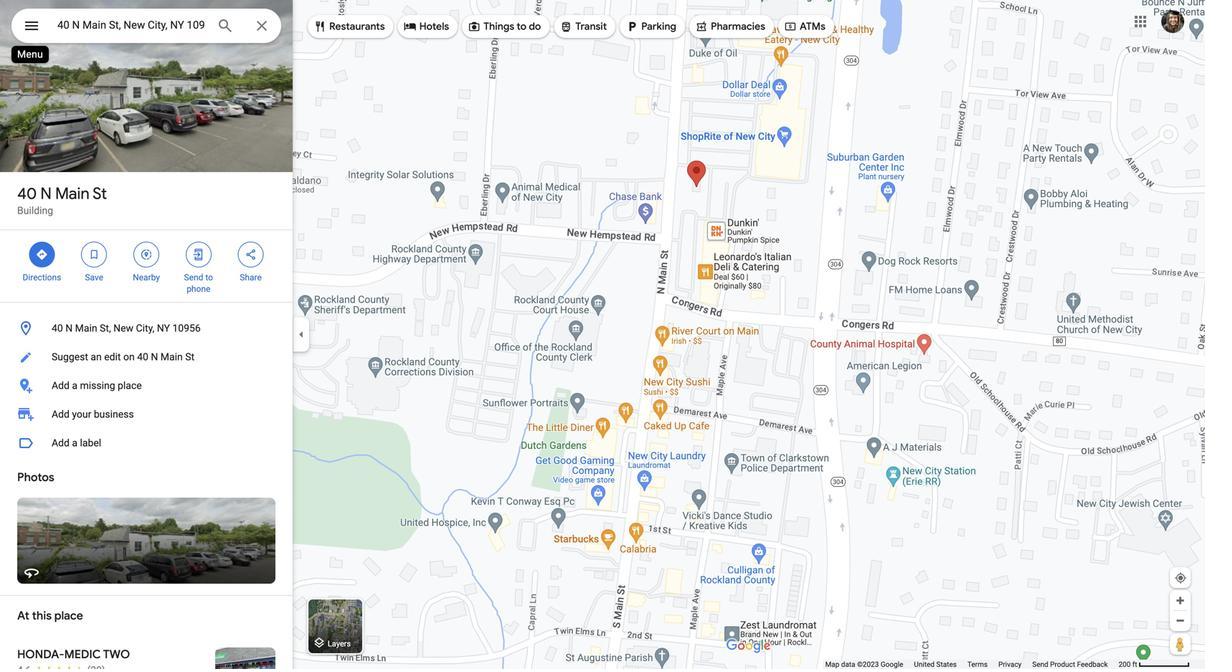Task type: describe. For each thing, give the bounding box(es) containing it.
edit
[[104, 351, 121, 363]]

directions
[[23, 273, 61, 283]]

200
[[1119, 661, 1131, 669]]

 transit
[[560, 19, 607, 34]]

map
[[826, 661, 840, 669]]

 pharmacies
[[695, 19, 766, 34]]

10956
[[172, 323, 201, 334]]

add a missing place
[[52, 380, 142, 392]]

add for add a label
[[52, 437, 70, 449]]

at
[[17, 609, 29, 624]]

main for st,
[[75, 323, 97, 334]]

4.6 stars 30 reviews image
[[17, 664, 105, 669]]

label
[[80, 437, 101, 449]]

ft
[[1133, 661, 1138, 669]]

40 for st
[[17, 184, 37, 204]]

zoom in image
[[1175, 596, 1186, 606]]

feedback
[[1077, 661, 1108, 669]]

city,
[[136, 323, 154, 334]]


[[695, 19, 708, 34]]

at this place
[[17, 609, 83, 624]]

show street view coverage image
[[1170, 634, 1191, 655]]

privacy
[[999, 661, 1022, 669]]

a for missing
[[72, 380, 78, 392]]

do
[[529, 20, 541, 33]]


[[35, 247, 48, 263]]

medic
[[64, 648, 101, 662]]

things
[[484, 20, 515, 33]]

send product feedback button
[[1033, 660, 1108, 669]]

2 vertical spatial main
[[161, 351, 183, 363]]

business
[[94, 409, 134, 420]]


[[244, 247, 257, 263]]

©2023
[[857, 661, 879, 669]]

send product feedback
[[1033, 661, 1108, 669]]

phone
[[187, 284, 211, 294]]

footer inside google maps element
[[826, 660, 1119, 669]]

this
[[32, 609, 52, 624]]

add a label button
[[0, 429, 293, 458]]

hotels
[[420, 20, 449, 33]]

states
[[937, 661, 957, 669]]

add for add a missing place
[[52, 380, 70, 392]]

two
[[103, 648, 130, 662]]

add your business link
[[0, 400, 293, 429]]

0 horizontal spatial place
[[54, 609, 83, 624]]


[[560, 19, 573, 34]]

google maps element
[[0, 0, 1206, 669]]

share
[[240, 273, 262, 283]]

40 n main st main content
[[0, 0, 293, 669]]

add a label
[[52, 437, 101, 449]]

40 n main st building
[[17, 184, 107, 217]]

n for st,
[[65, 323, 73, 334]]

send for send to phone
[[184, 273, 203, 283]]

add for add your business
[[52, 409, 70, 420]]

new
[[113, 323, 134, 334]]

honda-medic two link
[[0, 636, 293, 669]]

 search field
[[11, 9, 281, 46]]


[[626, 19, 639, 34]]

 things to do
[[468, 19, 541, 34]]

photos
[[17, 470, 54, 485]]

restaurants
[[329, 20, 385, 33]]

40 n main st, new city, ny 10956 button
[[0, 314, 293, 343]]

your
[[72, 409, 91, 420]]

honda-
[[17, 648, 64, 662]]



Task type: vqa. For each thing, say whether or not it's contained in the screenshot.
Privacy button
yes



Task type: locate. For each thing, give the bounding box(es) containing it.
send for send product feedback
[[1033, 661, 1049, 669]]

40 N Main St, New City, NY 10956 field
[[11, 9, 281, 43]]

 button
[[11, 9, 52, 46]]

40 inside 40 n main st building
[[17, 184, 37, 204]]

add inside button
[[52, 437, 70, 449]]

place right this
[[54, 609, 83, 624]]

parking
[[642, 20, 677, 33]]

nearby
[[133, 273, 160, 283]]


[[468, 19, 481, 34]]

1 vertical spatial n
[[65, 323, 73, 334]]

0 vertical spatial main
[[55, 184, 90, 204]]

united states button
[[914, 660, 957, 669]]

st,
[[100, 323, 111, 334]]

1 add from the top
[[52, 380, 70, 392]]

40 for st,
[[52, 323, 63, 334]]

 parking
[[626, 19, 677, 34]]


[[23, 15, 40, 36]]

an
[[91, 351, 102, 363]]

40
[[17, 184, 37, 204], [52, 323, 63, 334], [137, 351, 148, 363]]

2 vertical spatial add
[[52, 437, 70, 449]]

main for st
[[55, 184, 90, 204]]

send to phone
[[184, 273, 213, 294]]

main inside 40 n main st building
[[55, 184, 90, 204]]

0 horizontal spatial n
[[40, 184, 52, 204]]

main down ny
[[161, 351, 183, 363]]

terms button
[[968, 660, 988, 669]]

0 vertical spatial 40
[[17, 184, 37, 204]]

a inside button
[[72, 437, 78, 449]]

on
[[123, 351, 135, 363]]

to
[[517, 20, 527, 33], [205, 273, 213, 283]]

a
[[72, 380, 78, 392], [72, 437, 78, 449]]

send up phone
[[184, 273, 203, 283]]

40 right on
[[137, 351, 148, 363]]

200 ft
[[1119, 661, 1138, 669]]

1 horizontal spatial place
[[118, 380, 142, 392]]

add
[[52, 380, 70, 392], [52, 409, 70, 420], [52, 437, 70, 449]]

1 horizontal spatial to
[[517, 20, 527, 33]]

0 horizontal spatial send
[[184, 273, 203, 283]]

0 vertical spatial send
[[184, 273, 203, 283]]

main
[[55, 184, 90, 204], [75, 323, 97, 334], [161, 351, 183, 363]]

1 vertical spatial send
[[1033, 661, 1049, 669]]

0 vertical spatial n
[[40, 184, 52, 204]]

map data ©2023 google
[[826, 661, 904, 669]]

google
[[881, 661, 904, 669]]

google account: giulia masi  
(giulia.masi@adept.ai) image
[[1162, 10, 1185, 33]]

n inside 40 n main st building
[[40, 184, 52, 204]]

place down on
[[118, 380, 142, 392]]

add left label
[[52, 437, 70, 449]]

place inside button
[[118, 380, 142, 392]]

ny
[[157, 323, 170, 334]]

1 vertical spatial to
[[205, 273, 213, 283]]


[[404, 19, 417, 34]]

n right on
[[151, 351, 158, 363]]

terms
[[968, 661, 988, 669]]

n up suggest at the bottom of the page
[[65, 323, 73, 334]]

1 horizontal spatial n
[[65, 323, 73, 334]]

send left product
[[1033, 661, 1049, 669]]

40 up suggest at the bottom of the page
[[52, 323, 63, 334]]

data
[[841, 661, 856, 669]]

2 vertical spatial 40
[[137, 351, 148, 363]]

suggest an edit on 40 n main st button
[[0, 343, 293, 372]]

1 vertical spatial a
[[72, 437, 78, 449]]

main up the 
[[55, 184, 90, 204]]

layers
[[328, 640, 351, 649]]

none field inside 40 n main st, new city, ny 10956 field
[[57, 17, 205, 34]]

footer containing map data ©2023 google
[[826, 660, 1119, 669]]

 restaurants
[[314, 19, 385, 34]]

united states
[[914, 661, 957, 669]]

send
[[184, 273, 203, 283], [1033, 661, 1049, 669]]

to left the do
[[517, 20, 527, 33]]

0 horizontal spatial to
[[205, 273, 213, 283]]

suggest
[[52, 351, 88, 363]]

suggest an edit on 40 n main st
[[52, 351, 195, 363]]

show your location image
[[1175, 572, 1188, 585]]

actions for 40 n main st region
[[0, 230, 293, 302]]


[[192, 247, 205, 263]]

3 add from the top
[[52, 437, 70, 449]]

to inside send to phone
[[205, 273, 213, 283]]

st up the 
[[93, 184, 107, 204]]

save
[[85, 273, 103, 283]]

place
[[118, 380, 142, 392], [54, 609, 83, 624]]

0 vertical spatial place
[[118, 380, 142, 392]]

200 ft button
[[1119, 661, 1190, 669]]

send inside button
[[1033, 661, 1049, 669]]

1 vertical spatial place
[[54, 609, 83, 624]]

atms
[[800, 20, 826, 33]]

main left st,
[[75, 323, 97, 334]]

building
[[17, 205, 53, 217]]

add left your
[[52, 409, 70, 420]]

pharmacies
[[711, 20, 766, 33]]


[[88, 247, 101, 263]]

 atms
[[784, 19, 826, 34]]


[[140, 247, 153, 263]]

0 vertical spatial add
[[52, 380, 70, 392]]

to inside  things to do
[[517, 20, 527, 33]]

1 vertical spatial add
[[52, 409, 70, 420]]

product
[[1051, 661, 1076, 669]]

to up phone
[[205, 273, 213, 283]]

zoom out image
[[1175, 616, 1186, 626]]

st inside 40 n main st building
[[93, 184, 107, 204]]


[[784, 19, 797, 34]]

st inside button
[[185, 351, 195, 363]]


[[314, 19, 326, 34]]

0 vertical spatial st
[[93, 184, 107, 204]]

add inside button
[[52, 380, 70, 392]]

send inside send to phone
[[184, 273, 203, 283]]

40 up building
[[17, 184, 37, 204]]

n for st
[[40, 184, 52, 204]]

2 add from the top
[[52, 409, 70, 420]]

1 a from the top
[[72, 380, 78, 392]]

2 vertical spatial n
[[151, 351, 158, 363]]

0 horizontal spatial 40
[[17, 184, 37, 204]]

st down '10956'
[[185, 351, 195, 363]]

0 vertical spatial to
[[517, 20, 527, 33]]

1 horizontal spatial 40
[[52, 323, 63, 334]]

missing
[[80, 380, 115, 392]]

a left label
[[72, 437, 78, 449]]

40 n main st, new city, ny 10956
[[52, 323, 201, 334]]

st
[[93, 184, 107, 204], [185, 351, 195, 363]]

None field
[[57, 17, 205, 34]]

40 inside suggest an edit on 40 n main st button
[[137, 351, 148, 363]]

40 inside 40 n main st, new city, ny 10956 button
[[52, 323, 63, 334]]

add your business
[[52, 409, 134, 420]]

transit
[[576, 20, 607, 33]]

2 horizontal spatial n
[[151, 351, 158, 363]]

a for label
[[72, 437, 78, 449]]

honda-medic two
[[17, 648, 130, 662]]

2 horizontal spatial 40
[[137, 351, 148, 363]]

1 horizontal spatial st
[[185, 351, 195, 363]]

1 vertical spatial st
[[185, 351, 195, 363]]

2 a from the top
[[72, 437, 78, 449]]

a left missing
[[72, 380, 78, 392]]

collapse side panel image
[[293, 327, 309, 343]]

privacy button
[[999, 660, 1022, 669]]

add a missing place button
[[0, 372, 293, 400]]

n up building
[[40, 184, 52, 204]]

1 vertical spatial 40
[[52, 323, 63, 334]]

1 vertical spatial main
[[75, 323, 97, 334]]

 hotels
[[404, 19, 449, 34]]

1 horizontal spatial send
[[1033, 661, 1049, 669]]

footer
[[826, 660, 1119, 669]]

0 horizontal spatial st
[[93, 184, 107, 204]]

a inside button
[[72, 380, 78, 392]]

add down suggest at the bottom of the page
[[52, 380, 70, 392]]

n
[[40, 184, 52, 204], [65, 323, 73, 334], [151, 351, 158, 363]]

united
[[914, 661, 935, 669]]

0 vertical spatial a
[[72, 380, 78, 392]]



